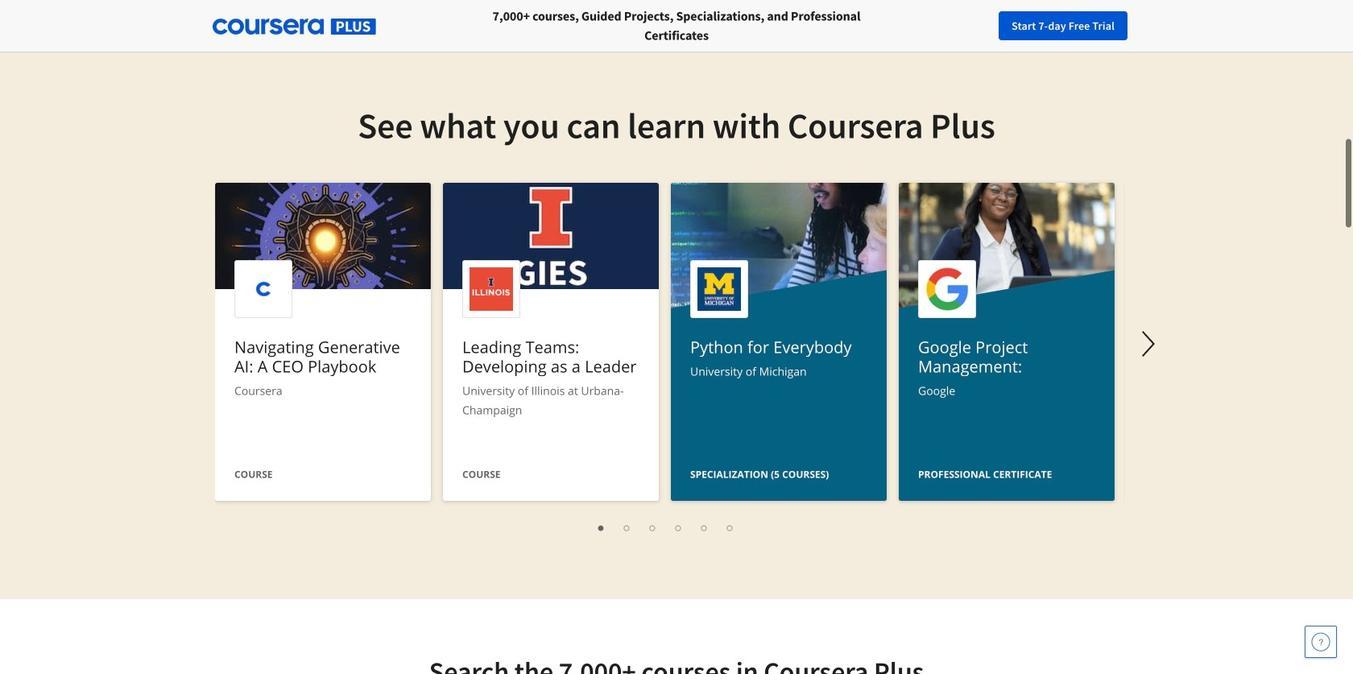 Task type: describe. For each thing, give the bounding box(es) containing it.
help center image
[[1312, 633, 1331, 652]]

next slide image
[[1130, 325, 1168, 363]]

coursera plus image
[[213, 19, 376, 35]]



Task type: locate. For each thing, give the bounding box(es) containing it.
list
[[223, 517, 1110, 537]]

None search field
[[222, 10, 608, 42]]



Task type: vqa. For each thing, say whether or not it's contained in the screenshot.
lets
no



